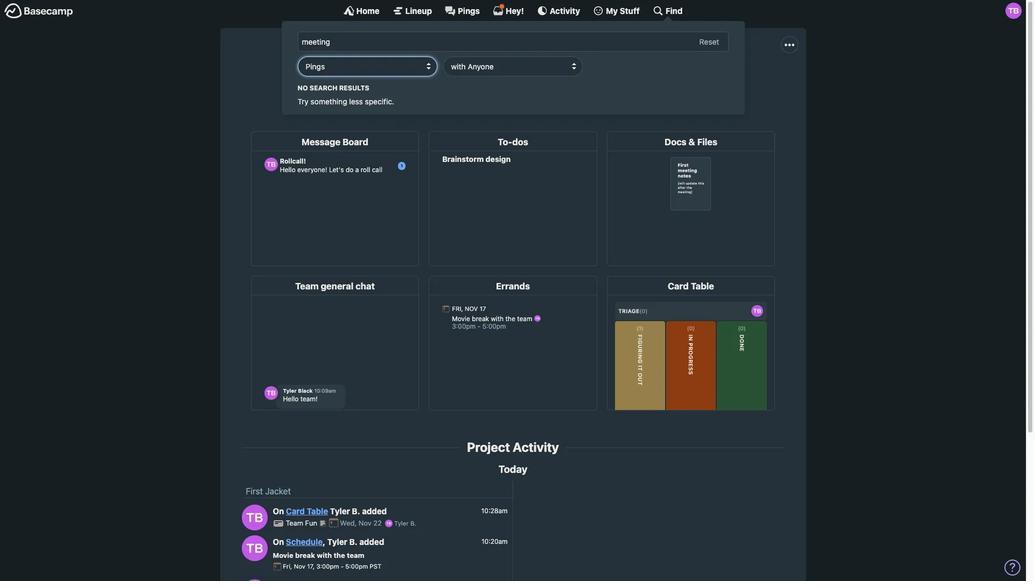 Task type: vqa. For each thing, say whether or not it's contained in the screenshot.
Terry Turtle IMAGE to the right
no



Task type: describe. For each thing, give the bounding box(es) containing it.
try
[[298, 97, 309, 106]]

nov inside 'movie break with the team fri, nov 17, 3:00pm -     5:00pm pst'
[[294, 564, 305, 571]]

lineup link
[[392, 5, 432, 16]]

home link
[[343, 5, 380, 16]]

tyler for tyler b. added
[[330, 507, 350, 517]]

first jacket link
[[246, 487, 291, 497]]

1 vertical spatial tyler
[[394, 521, 409, 528]]

Search for… search field
[[298, 32, 729, 52]]

let's
[[315, 74, 334, 84]]

movie break with the team link
[[273, 551, 364, 560]]

wed, nov 22
[[340, 519, 384, 528]]

main element
[[0, 0, 1026, 115]]

no search results try something less specific.
[[298, 84, 394, 106]]

team
[[286, 519, 303, 528]]

results
[[339, 84, 369, 92]]

,
[[323, 538, 325, 547]]

try something less specific. alert
[[298, 83, 729, 107]]

first jacket
[[246, 487, 291, 497]]

home
[[356, 6, 380, 15]]

first for first jacket let's create the first jacket of the company! i am thinking rabits and strips and colors! a lot of colors!
[[466, 50, 502, 70]]

tyler for ,       tyler b. added
[[327, 538, 347, 547]]

3:00pm
[[316, 564, 339, 571]]

pings
[[458, 6, 480, 15]]

1 horizontal spatial the
[[363, 74, 375, 84]]

1 and from the left
[[562, 74, 577, 84]]

fri,
[[283, 564, 292, 571]]

with
[[317, 551, 332, 560]]

strips
[[579, 74, 601, 84]]

2 and from the left
[[603, 74, 618, 84]]

added for tyler b. added
[[362, 507, 387, 517]]

17,
[[307, 564, 315, 571]]

rabits
[[538, 74, 560, 84]]

no
[[298, 84, 308, 92]]

-
[[341, 564, 344, 571]]

create
[[336, 74, 361, 84]]

fun
[[305, 519, 317, 528]]

break
[[295, 551, 315, 560]]

schedule link
[[286, 538, 323, 547]]

switch accounts image
[[4, 3, 73, 19]]

b. for ,       tyler b. added
[[349, 538, 357, 547]]

movie
[[273, 551, 293, 560]]

2 of from the left
[[675, 74, 683, 84]]

find
[[666, 6, 683, 15]]

team fun
[[286, 519, 319, 528]]

tyler black image for on schedule ,       tyler b. added
[[242, 536, 267, 562]]

1 of from the left
[[421, 74, 429, 84]]

my stuff button
[[593, 5, 640, 16]]

wed,
[[340, 519, 357, 528]]

something
[[311, 97, 347, 106]]



Task type: locate. For each thing, give the bounding box(es) containing it.
on
[[273, 507, 284, 517], [273, 538, 284, 547]]

i
[[486, 74, 488, 84]]

None reset field
[[694, 35, 725, 49]]

project
[[467, 440, 510, 455]]

activity inside main element
[[550, 6, 580, 15]]

1 horizontal spatial first
[[466, 50, 502, 70]]

jacket
[[506, 50, 560, 70], [265, 487, 291, 497]]

jacket inside first jacket let's create the first jacket of the company! i am thinking rabits and strips and colors! a lot of colors!
[[506, 50, 560, 70]]

activity up today
[[513, 440, 559, 455]]

1 vertical spatial nov
[[294, 564, 305, 571]]

jacket up the thinking at the top of page
[[506, 50, 560, 70]]

1 horizontal spatial jacket
[[506, 50, 560, 70]]

1 vertical spatial jacket
[[265, 487, 291, 497]]

thinking
[[505, 74, 536, 84]]

b. right tyler black icon
[[410, 521, 416, 528]]

2 vertical spatial b.
[[349, 538, 357, 547]]

less
[[349, 97, 363, 106]]

2 on from the top
[[273, 538, 284, 547]]

10:20am element
[[481, 538, 508, 546]]

a
[[649, 74, 654, 84]]

0 vertical spatial tyler
[[330, 507, 350, 517]]

hey! button
[[493, 4, 524, 16]]

added for ,       tyler b. added
[[359, 538, 384, 547]]

table
[[307, 507, 328, 517]]

people on this project element
[[535, 85, 565, 119]]

0 horizontal spatial the
[[334, 551, 345, 560]]

1 vertical spatial on
[[273, 538, 284, 547]]

hey!
[[506, 6, 524, 15]]

1 vertical spatial b.
[[410, 521, 416, 528]]

1 horizontal spatial colors!
[[685, 74, 711, 84]]

2 colors! from the left
[[685, 74, 711, 84]]

tyler right tyler black icon
[[394, 521, 409, 528]]

my stuff
[[606, 6, 640, 15]]

on up movie
[[273, 538, 284, 547]]

jacket up card in the left bottom of the page
[[265, 487, 291, 497]]

5:00pm
[[345, 564, 368, 571]]

0 vertical spatial first
[[466, 50, 502, 70]]

2 horizontal spatial the
[[431, 74, 443, 84]]

schedule
[[286, 538, 323, 547]]

lot
[[657, 74, 673, 84]]

none reset field inside main element
[[694, 35, 725, 49]]

the
[[363, 74, 375, 84], [431, 74, 443, 84], [334, 551, 345, 560]]

activity
[[550, 6, 580, 15], [513, 440, 559, 455]]

0 horizontal spatial first
[[246, 487, 263, 497]]

0 vertical spatial on
[[273, 507, 284, 517]]

search
[[310, 84, 338, 92]]

nov left 22
[[359, 519, 372, 528]]

jacket for first jacket
[[265, 487, 291, 497]]

on left card in the left bottom of the page
[[273, 507, 284, 517]]

pst
[[370, 564, 381, 571]]

colors! left the a
[[620, 74, 646, 84]]

and right strips
[[603, 74, 618, 84]]

0 horizontal spatial jacket
[[265, 487, 291, 497]]

1 horizontal spatial of
[[675, 74, 683, 84]]

lineup
[[405, 6, 432, 15]]

tyler right ,
[[327, 538, 347, 547]]

on card table tyler b. added
[[273, 507, 387, 517]]

tyler up wed,
[[330, 507, 350, 517]]

tyler black image
[[385, 520, 393, 528]]

added down 22
[[359, 538, 384, 547]]

the up -
[[334, 551, 345, 560]]

b. up team
[[349, 538, 357, 547]]

tyler b.
[[393, 521, 416, 528]]

on schedule ,       tyler b. added
[[273, 538, 384, 547]]

specific.
[[365, 97, 394, 106]]

first
[[378, 74, 393, 84]]

first inside first jacket let's create the first jacket of the company! i am thinking rabits and strips and colors! a lot of colors!
[[466, 50, 502, 70]]

first jacket let's create the first jacket of the company! i am thinking rabits and strips and colors! a lot of colors!
[[315, 50, 711, 84]]

am
[[491, 74, 503, 84]]

10:28am element
[[481, 507, 508, 515]]

tyler black image for on card table tyler b. added
[[242, 505, 267, 531]]

1 vertical spatial tyler black image
[[242, 505, 267, 531]]

1 vertical spatial first
[[246, 487, 263, 497]]

1 on from the top
[[273, 507, 284, 517]]

added up 22
[[362, 507, 387, 517]]

tyler black image
[[1006, 3, 1022, 19], [242, 505, 267, 531], [242, 536, 267, 562]]

1 vertical spatial activity
[[513, 440, 559, 455]]

colors!
[[620, 74, 646, 84], [685, 74, 711, 84]]

1 vertical spatial added
[[359, 538, 384, 547]]

of right lot
[[675, 74, 683, 84]]

project activity
[[467, 440, 559, 455]]

0 vertical spatial nov
[[359, 519, 372, 528]]

pings button
[[445, 5, 480, 16]]

added
[[362, 507, 387, 517], [359, 538, 384, 547]]

and
[[562, 74, 577, 84], [603, 74, 618, 84]]

0 vertical spatial b.
[[352, 507, 360, 517]]

card table link
[[286, 507, 328, 517]]

the left company!
[[431, 74, 443, 84]]

movie break with the team fri, nov 17, 3:00pm -     5:00pm pst
[[273, 551, 381, 571]]

nov left 17,
[[294, 564, 305, 571]]

0 vertical spatial tyler black image
[[1006, 3, 1022, 19]]

b. up wed, nov 22
[[352, 507, 360, 517]]

first
[[466, 50, 502, 70], [246, 487, 263, 497]]

the left first
[[363, 74, 375, 84]]

tyler
[[330, 507, 350, 517], [394, 521, 409, 528], [327, 538, 347, 547]]

of
[[421, 74, 429, 84], [675, 74, 683, 84]]

1 horizontal spatial and
[[603, 74, 618, 84]]

activity left the my
[[550, 6, 580, 15]]

nov
[[359, 519, 372, 528], [294, 564, 305, 571]]

card
[[286, 507, 305, 517]]

jacket
[[395, 74, 418, 84]]

0 horizontal spatial of
[[421, 74, 429, 84]]

b. for tyler b. added
[[352, 507, 360, 517]]

22
[[373, 519, 382, 528]]

on for on card table tyler b. added
[[273, 507, 284, 517]]

find button
[[653, 5, 683, 16]]

2 vertical spatial tyler black image
[[242, 536, 267, 562]]

2 vertical spatial tyler
[[327, 538, 347, 547]]

company!
[[446, 74, 484, 84]]

10:20am
[[481, 538, 508, 546]]

and left strips
[[562, 74, 577, 84]]

0 horizontal spatial nov
[[294, 564, 305, 571]]

colors! right lot
[[685, 74, 711, 84]]

0 horizontal spatial and
[[562, 74, 577, 84]]

1 horizontal spatial nov
[[359, 519, 372, 528]]

on for on schedule ,       tyler b. added
[[273, 538, 284, 547]]

1 colors! from the left
[[620, 74, 646, 84]]

activity link
[[537, 5, 580, 16]]

0 vertical spatial jacket
[[506, 50, 560, 70]]

of right jacket
[[421, 74, 429, 84]]

team
[[347, 551, 364, 560]]

stuff
[[620, 6, 640, 15]]

my
[[606, 6, 618, 15]]

b.
[[352, 507, 360, 517], [410, 521, 416, 528], [349, 538, 357, 547]]

0 vertical spatial activity
[[550, 6, 580, 15]]

0 horizontal spatial colors!
[[620, 74, 646, 84]]

the inside 'movie break with the team fri, nov 17, 3:00pm -     5:00pm pst'
[[334, 551, 345, 560]]

0 vertical spatial added
[[362, 507, 387, 517]]

first for first jacket
[[246, 487, 263, 497]]

10:28am
[[481, 507, 508, 515]]

today
[[499, 464, 528, 476]]

jacket for first jacket let's create the first jacket of the company! i am thinking rabits and strips and colors! a lot of colors!
[[506, 50, 560, 70]]



